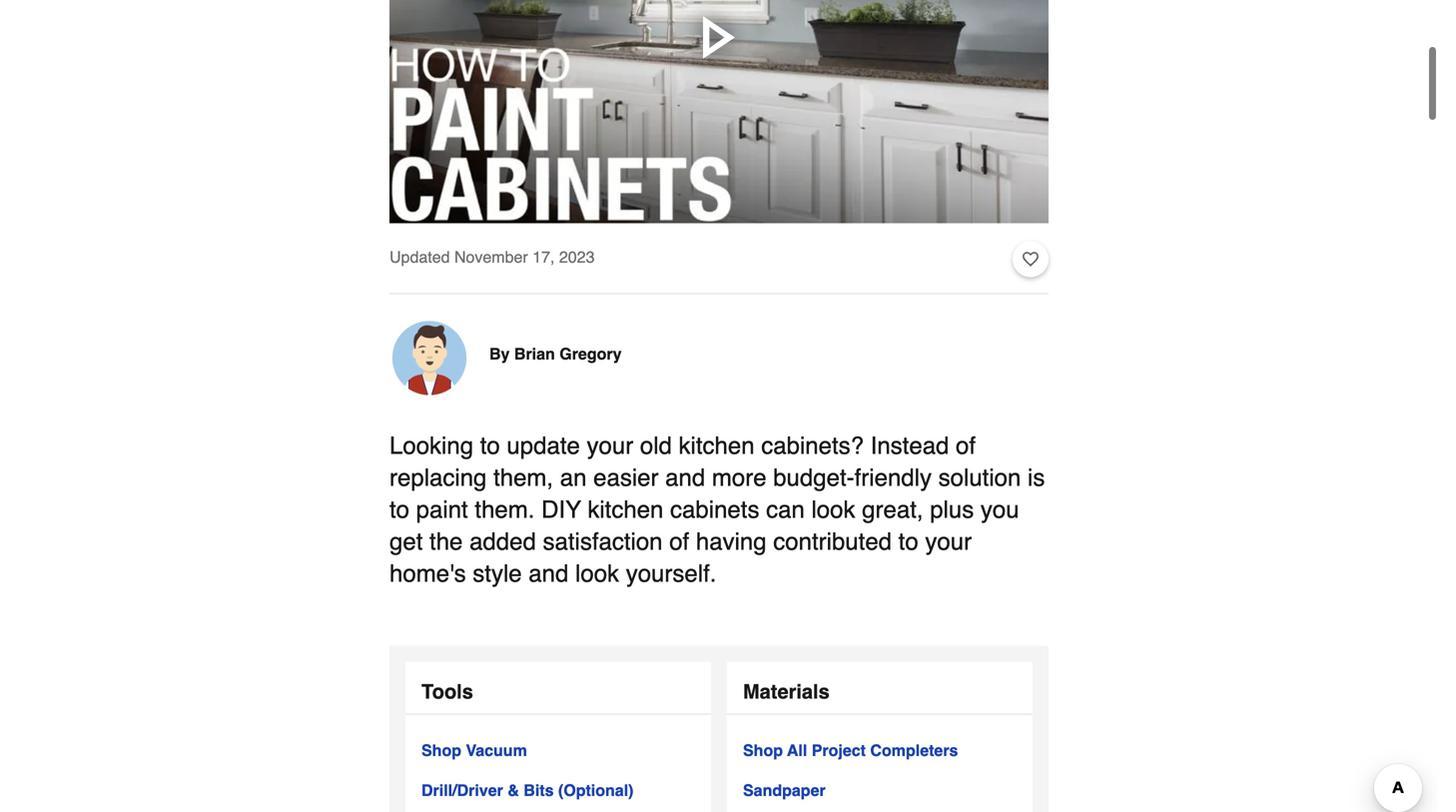 Task type: vqa. For each thing, say whether or not it's contained in the screenshot.
look
yes



Task type: locate. For each thing, give the bounding box(es) containing it.
easier
[[593, 464, 659, 491]]

your
[[587, 432, 633, 459], [925, 528, 972, 555]]

having
[[696, 528, 767, 555]]

and right style
[[529, 560, 569, 587]]

1 vertical spatial look
[[575, 560, 619, 587]]

0 horizontal spatial of
[[669, 528, 689, 555]]

november
[[454, 248, 528, 266]]

to up 'them,'
[[480, 432, 500, 459]]

1 horizontal spatial to
[[480, 432, 500, 459]]

shop for materials
[[743, 741, 783, 759]]

2023
[[559, 248, 595, 266]]

2 horizontal spatial to
[[899, 528, 919, 555]]

1 vertical spatial to
[[390, 496, 410, 523]]

look down satisfaction
[[575, 560, 619, 587]]

can
[[766, 496, 805, 523]]

to
[[480, 432, 500, 459], [390, 496, 410, 523], [899, 528, 919, 555]]

you
[[981, 496, 1019, 523]]

and down old
[[665, 464, 705, 491]]

sandpaper link
[[743, 778, 826, 802]]

shop all project completers link
[[743, 738, 958, 762]]

1 horizontal spatial your
[[925, 528, 972, 555]]

1 horizontal spatial shop
[[743, 741, 783, 759]]

shop
[[421, 741, 461, 759], [743, 741, 783, 759]]

shop left "all"
[[743, 741, 783, 759]]

updated november 17, 2023
[[390, 248, 595, 266]]

0 vertical spatial and
[[665, 464, 705, 491]]

shop vacuum
[[421, 741, 527, 759]]

1 horizontal spatial and
[[665, 464, 705, 491]]

of up 'yourself.'
[[669, 528, 689, 555]]

look up "contributed"
[[812, 496, 855, 523]]

to down great,
[[899, 528, 919, 555]]

looking to update your old kitchen cabinets? instead of replacing them, an easier and more budget-friendly solution is to paint them. diy kitchen cabinets can look great, plus you get the added satisfaction of having contributed to your home's style and look yourself.
[[390, 432, 1045, 587]]

2 vertical spatial to
[[899, 528, 919, 555]]

by
[[489, 344, 510, 363]]

added
[[470, 528, 536, 555]]

0 horizontal spatial kitchen
[[588, 496, 664, 523]]

bits
[[524, 781, 554, 799]]

1 vertical spatial your
[[925, 528, 972, 555]]

1 horizontal spatial kitchen
[[679, 432, 755, 459]]

of up solution
[[956, 432, 976, 459]]

0 horizontal spatial shop
[[421, 741, 461, 759]]

your up "easier"
[[587, 432, 633, 459]]

more
[[712, 464, 767, 491]]

1 horizontal spatial look
[[812, 496, 855, 523]]

0 vertical spatial of
[[956, 432, 976, 459]]

0 vertical spatial look
[[812, 496, 855, 523]]

kitchen up more
[[679, 432, 755, 459]]

them.
[[475, 496, 535, 523]]

update
[[507, 432, 580, 459]]

budget-
[[773, 464, 855, 491]]

is
[[1028, 464, 1045, 491]]

0 vertical spatial your
[[587, 432, 633, 459]]

plus
[[930, 496, 974, 523]]

materials
[[743, 680, 830, 703]]

style
[[473, 560, 522, 587]]

1 horizontal spatial of
[[956, 432, 976, 459]]

gregory
[[560, 344, 622, 363]]

satisfaction
[[543, 528, 663, 555]]

instead
[[871, 432, 949, 459]]

of
[[956, 432, 976, 459], [669, 528, 689, 555]]

get
[[390, 528, 423, 555]]

your down plus
[[925, 528, 972, 555]]

shop up 'drill/driver'
[[421, 741, 461, 759]]

1 vertical spatial kitchen
[[588, 496, 664, 523]]

0 vertical spatial kitchen
[[679, 432, 755, 459]]

by brian gregory
[[489, 344, 622, 363]]

brian gregory image
[[390, 318, 469, 398]]

look
[[812, 496, 855, 523], [575, 560, 619, 587]]

to up get
[[390, 496, 410, 523]]

1 vertical spatial of
[[669, 528, 689, 555]]

kitchen down "easier"
[[588, 496, 664, 523]]

shop inside 'link'
[[743, 741, 783, 759]]

shop for tools
[[421, 741, 461, 759]]

vacuum
[[466, 741, 527, 759]]

1 shop from the left
[[421, 741, 461, 759]]

paint
[[416, 496, 468, 523]]

contributed
[[773, 528, 892, 555]]

2 shop from the left
[[743, 741, 783, 759]]

shop all project completers
[[743, 741, 958, 759]]

sandpaper
[[743, 781, 826, 799]]

and
[[665, 464, 705, 491], [529, 560, 569, 587]]

completers
[[870, 741, 958, 759]]

0 horizontal spatial your
[[587, 432, 633, 459]]

kitchen
[[679, 432, 755, 459], [588, 496, 664, 523]]

1 vertical spatial and
[[529, 560, 569, 587]]

the
[[430, 528, 463, 555]]

yourself.
[[626, 560, 717, 587]]



Task type: describe. For each thing, give the bounding box(es) containing it.
brian
[[514, 344, 555, 363]]

17,
[[533, 248, 555, 266]]

cabinets
[[670, 496, 760, 523]]

tools
[[421, 680, 473, 703]]

(optional)
[[558, 781, 634, 799]]

great,
[[862, 496, 923, 523]]

0 horizontal spatial to
[[390, 496, 410, 523]]

drill/driver
[[421, 781, 503, 799]]

0 vertical spatial to
[[480, 432, 500, 459]]

project
[[812, 741, 866, 759]]

diy
[[541, 496, 581, 523]]

them,
[[493, 464, 553, 491]]

drill/driver & bits (optional)
[[421, 781, 634, 799]]

looking
[[390, 432, 474, 459]]

drill/driver & bits (optional) link
[[421, 778, 634, 802]]

cabinets?
[[761, 432, 864, 459]]

heart outline image
[[1023, 248, 1039, 270]]

replacing
[[390, 464, 487, 491]]

all
[[787, 741, 807, 759]]

updated
[[390, 248, 450, 266]]

a video about how to paint cabinets. image
[[390, 0, 1049, 223]]

0 horizontal spatial look
[[575, 560, 619, 587]]

old
[[640, 432, 672, 459]]

friendly
[[855, 464, 932, 491]]

an
[[560, 464, 587, 491]]

solution
[[939, 464, 1021, 491]]

shop vacuum link
[[421, 738, 527, 762]]

0 horizontal spatial and
[[529, 560, 569, 587]]

&
[[508, 781, 519, 799]]

home's
[[390, 560, 466, 587]]



